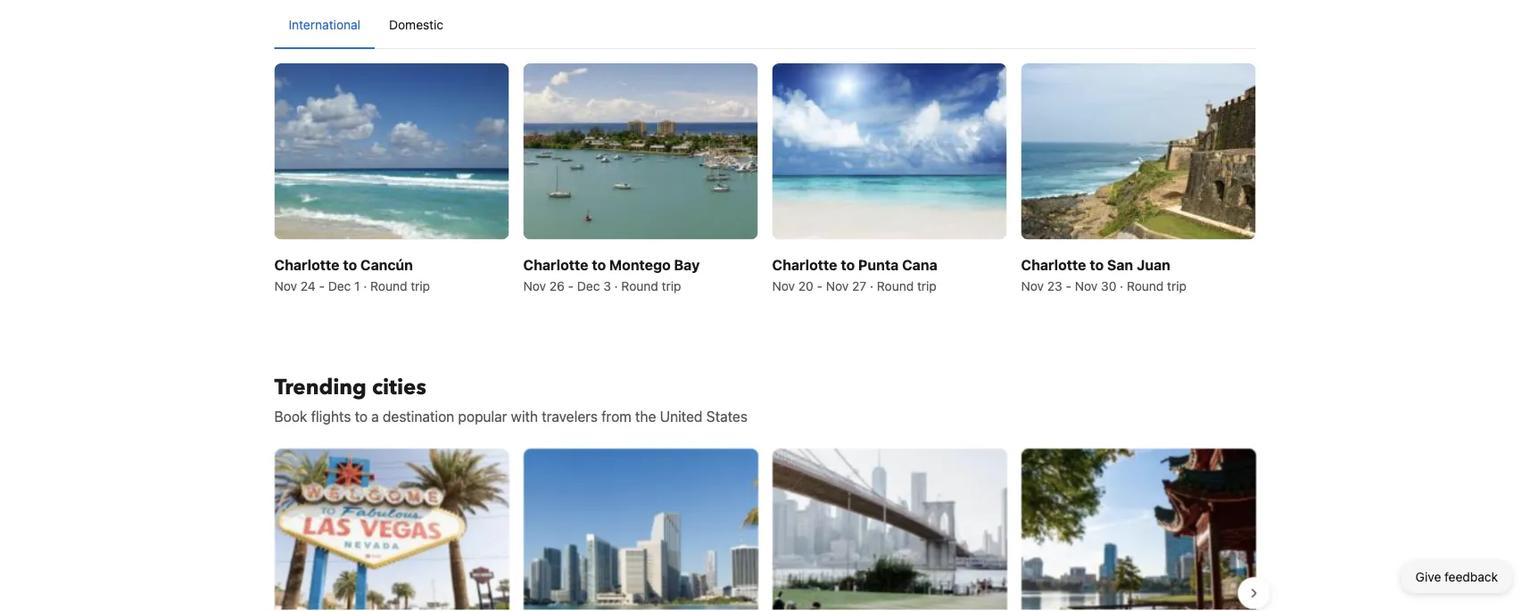 Task type: describe. For each thing, give the bounding box(es) containing it.
nov inside charlotte to cancún nov 24 - dec 1 · round trip
[[274, 278, 297, 293]]

6 nov from the left
[[1075, 278, 1098, 293]]

states
[[707, 408, 748, 425]]

tab list containing international
[[274, 2, 1256, 50]]

trending
[[274, 373, 367, 402]]

cancún
[[361, 256, 413, 273]]

the
[[635, 408, 656, 425]]

popular
[[458, 408, 507, 425]]

feedback
[[1445, 570, 1499, 585]]

charlotte for charlotte to san juan
[[1021, 256, 1087, 273]]

charlotte to punta cana nov 20 - nov 27 · round trip
[[772, 256, 938, 293]]

26
[[550, 278, 565, 293]]

20
[[799, 278, 814, 293]]

with
[[511, 408, 538, 425]]

4 nov from the left
[[826, 278, 849, 293]]

give
[[1416, 570, 1442, 585]]

23
[[1048, 278, 1063, 293]]

· for charlotte to punta cana
[[870, 278, 874, 293]]

· inside charlotte to cancún nov 24 - dec 1 · round trip
[[363, 278, 367, 293]]

charlotte to san juan image
[[1021, 63, 1256, 239]]

trending cities book flights to a destination popular with travelers from the united states
[[274, 373, 748, 425]]

punta
[[859, 256, 899, 273]]

charlotte to montego bay nov 26 - dec 3 · round trip
[[523, 256, 700, 293]]

charlotte to punta cana image
[[772, 63, 1007, 239]]

· for charlotte to montego bay
[[615, 278, 618, 293]]

give feedback button
[[1402, 561, 1513, 594]]

juan
[[1137, 256, 1171, 273]]

to inside the trending cities book flights to a destination popular with travelers from the united states
[[355, 408, 368, 425]]

- for charlotte to punta cana
[[817, 278, 823, 293]]

trip for charlotte to san juan
[[1168, 278, 1187, 293]]

montego
[[610, 256, 671, 273]]

nov inside charlotte to montego bay nov 26 - dec 3 · round trip
[[523, 278, 546, 293]]

united
[[660, 408, 703, 425]]

30
[[1101, 278, 1117, 293]]

charlotte to cancún nov 24 - dec 1 · round trip
[[274, 256, 430, 293]]

trip inside charlotte to cancún nov 24 - dec 1 · round trip
[[411, 278, 430, 293]]

charlotte for charlotte to cancún
[[274, 256, 340, 273]]

miami, united states of america image
[[523, 448, 758, 611]]

san
[[1108, 256, 1134, 273]]

international
[[289, 17, 361, 32]]

to for montego
[[592, 256, 606, 273]]

a
[[372, 408, 379, 425]]

international button
[[274, 2, 375, 48]]



Task type: locate. For each thing, give the bounding box(es) containing it.
travelers
[[542, 408, 598, 425]]

trip inside charlotte to punta cana nov 20 - nov 27 · round trip
[[918, 278, 937, 293]]

0 horizontal spatial dec
[[328, 278, 351, 293]]

trip for charlotte to montego bay
[[662, 278, 681, 293]]

3 round from the left
[[877, 278, 914, 293]]

1 round from the left
[[370, 278, 407, 293]]

1 trip from the left
[[411, 278, 430, 293]]

to for punta
[[841, 256, 855, 273]]

to inside charlotte to san juan nov 23 - nov 30 · round trip
[[1090, 256, 1104, 273]]

from
[[602, 408, 632, 425]]

·
[[363, 278, 367, 293], [615, 278, 618, 293], [870, 278, 874, 293], [1120, 278, 1124, 293]]

4 trip from the left
[[1168, 278, 1187, 293]]

2 dec from the left
[[577, 278, 600, 293]]

charlotte up 20
[[772, 256, 838, 273]]

nov left 23
[[1021, 278, 1044, 293]]

dec inside charlotte to cancún nov 24 - dec 1 · round trip
[[328, 278, 351, 293]]

to for cancún
[[343, 256, 357, 273]]

1
[[354, 278, 360, 293]]

1 horizontal spatial dec
[[577, 278, 600, 293]]

27
[[852, 278, 867, 293]]

bay
[[674, 256, 700, 273]]

round down cancún
[[370, 278, 407, 293]]

- inside charlotte to punta cana nov 20 - nov 27 · round trip
[[817, 278, 823, 293]]

round inside charlotte to cancún nov 24 - dec 1 · round trip
[[370, 278, 407, 293]]

new york, united states of america image
[[772, 448, 1007, 611]]

nov
[[274, 278, 297, 293], [523, 278, 546, 293], [772, 278, 795, 293], [826, 278, 849, 293], [1021, 278, 1044, 293], [1075, 278, 1098, 293]]

orlando, united states of america image
[[1021, 448, 1256, 611]]

book
[[274, 408, 307, 425]]

cana
[[902, 256, 938, 273]]

· right 27
[[870, 278, 874, 293]]

to left a
[[355, 408, 368, 425]]

nov left 26
[[523, 278, 546, 293]]

trip down cancún
[[411, 278, 430, 293]]

2 trip from the left
[[662, 278, 681, 293]]

3 charlotte from the left
[[772, 256, 838, 273]]

give feedback
[[1416, 570, 1499, 585]]

2 - from the left
[[568, 278, 574, 293]]

to up 3 at the left of the page
[[592, 256, 606, 273]]

dec left 1
[[328, 278, 351, 293]]

round inside charlotte to san juan nov 23 - nov 30 · round trip
[[1127, 278, 1164, 293]]

1 dec from the left
[[328, 278, 351, 293]]

round inside charlotte to montego bay nov 26 - dec 3 · round trip
[[622, 278, 659, 293]]

· for charlotte to san juan
[[1120, 278, 1124, 293]]

charlotte to san juan nov 23 - nov 30 · round trip
[[1021, 256, 1187, 293]]

to left "san"
[[1090, 256, 1104, 273]]

- for charlotte to san juan
[[1066, 278, 1072, 293]]

1 nov from the left
[[274, 278, 297, 293]]

- right 26
[[568, 278, 574, 293]]

3
[[604, 278, 611, 293]]

cities
[[372, 373, 426, 402]]

trip down juan
[[1168, 278, 1187, 293]]

round down montego
[[622, 278, 659, 293]]

· right 1
[[363, 278, 367, 293]]

1 - from the left
[[319, 278, 325, 293]]

3 · from the left
[[870, 278, 874, 293]]

- right 24
[[319, 278, 325, 293]]

charlotte to montego bay image
[[523, 63, 758, 239]]

4 charlotte from the left
[[1021, 256, 1087, 273]]

to for san
[[1090, 256, 1104, 273]]

2 round from the left
[[622, 278, 659, 293]]

charlotte to cancún image
[[274, 63, 509, 239]]

trip down cana
[[918, 278, 937, 293]]

to up 27
[[841, 256, 855, 273]]

nov left 30
[[1075, 278, 1098, 293]]

charlotte inside charlotte to san juan nov 23 - nov 30 · round trip
[[1021, 256, 1087, 273]]

dec
[[328, 278, 351, 293], [577, 278, 600, 293]]

1 charlotte from the left
[[274, 256, 340, 273]]

trip
[[411, 278, 430, 293], [662, 278, 681, 293], [918, 278, 937, 293], [1168, 278, 1187, 293]]

las vegas, united states of america image
[[274, 448, 509, 611]]

destination
[[383, 408, 455, 425]]

charlotte up 23
[[1021, 256, 1087, 273]]

domestic
[[389, 17, 444, 32]]

trip down bay
[[662, 278, 681, 293]]

trip for charlotte to punta cana
[[918, 278, 937, 293]]

· inside charlotte to punta cana nov 20 - nov 27 · round trip
[[870, 278, 874, 293]]

2 · from the left
[[615, 278, 618, 293]]

round for charlotte to san juan
[[1127, 278, 1164, 293]]

5 nov from the left
[[1021, 278, 1044, 293]]

round for charlotte to punta cana
[[877, 278, 914, 293]]

to inside charlotte to cancún nov 24 - dec 1 · round trip
[[343, 256, 357, 273]]

- inside charlotte to montego bay nov 26 - dec 3 · round trip
[[568, 278, 574, 293]]

round
[[370, 278, 407, 293], [622, 278, 659, 293], [877, 278, 914, 293], [1127, 278, 1164, 293]]

2 nov from the left
[[523, 278, 546, 293]]

charlotte for charlotte to punta cana
[[772, 256, 838, 273]]

charlotte inside charlotte to montego bay nov 26 - dec 3 · round trip
[[523, 256, 589, 273]]

to inside charlotte to punta cana nov 20 - nov 27 · round trip
[[841, 256, 855, 273]]

flights
[[311, 408, 351, 425]]

4 · from the left
[[1120, 278, 1124, 293]]

-
[[319, 278, 325, 293], [568, 278, 574, 293], [817, 278, 823, 293], [1066, 278, 1072, 293]]

to
[[343, 256, 357, 273], [592, 256, 606, 273], [841, 256, 855, 273], [1090, 256, 1104, 273], [355, 408, 368, 425]]

nov left 27
[[826, 278, 849, 293]]

charlotte for charlotte to montego bay
[[523, 256, 589, 273]]

charlotte
[[274, 256, 340, 273], [523, 256, 589, 273], [772, 256, 838, 273], [1021, 256, 1087, 273]]

round inside charlotte to punta cana nov 20 - nov 27 · round trip
[[877, 278, 914, 293]]

- for charlotte to montego bay
[[568, 278, 574, 293]]

domestic button
[[375, 2, 458, 48]]

4 round from the left
[[1127, 278, 1164, 293]]

to up 1
[[343, 256, 357, 273]]

dec left 3 at the left of the page
[[577, 278, 600, 293]]

charlotte inside charlotte to punta cana nov 20 - nov 27 · round trip
[[772, 256, 838, 273]]

1 · from the left
[[363, 278, 367, 293]]

region
[[260, 441, 1271, 611]]

- right 20
[[817, 278, 823, 293]]

charlotte inside charlotte to cancún nov 24 - dec 1 · round trip
[[274, 256, 340, 273]]

24
[[301, 278, 316, 293]]

· right 30
[[1120, 278, 1124, 293]]

3 nov from the left
[[772, 278, 795, 293]]

trip inside charlotte to san juan nov 23 - nov 30 · round trip
[[1168, 278, 1187, 293]]

charlotte up 26
[[523, 256, 589, 273]]

nov left 24
[[274, 278, 297, 293]]

trip inside charlotte to montego bay nov 26 - dec 3 · round trip
[[662, 278, 681, 293]]

4 - from the left
[[1066, 278, 1072, 293]]

to inside charlotte to montego bay nov 26 - dec 3 · round trip
[[592, 256, 606, 273]]

- right 23
[[1066, 278, 1072, 293]]

· inside charlotte to montego bay nov 26 - dec 3 · round trip
[[615, 278, 618, 293]]

tab list
[[274, 2, 1256, 50]]

2 charlotte from the left
[[523, 256, 589, 273]]

round down juan
[[1127, 278, 1164, 293]]

round for charlotte to montego bay
[[622, 278, 659, 293]]

- inside charlotte to cancún nov 24 - dec 1 · round trip
[[319, 278, 325, 293]]

charlotte up 24
[[274, 256, 340, 273]]

nov left 20
[[772, 278, 795, 293]]

· inside charlotte to san juan nov 23 - nov 30 · round trip
[[1120, 278, 1124, 293]]

- inside charlotte to san juan nov 23 - nov 30 · round trip
[[1066, 278, 1072, 293]]

3 trip from the left
[[918, 278, 937, 293]]

3 - from the left
[[817, 278, 823, 293]]

· right 3 at the left of the page
[[615, 278, 618, 293]]

dec inside charlotte to montego bay nov 26 - dec 3 · round trip
[[577, 278, 600, 293]]

round down punta on the right
[[877, 278, 914, 293]]



Task type: vqa. For each thing, say whether or not it's contained in the screenshot.
charlotte in Charlotte to Montego Bay Nov 26 - Dec 3 · Round trip
yes



